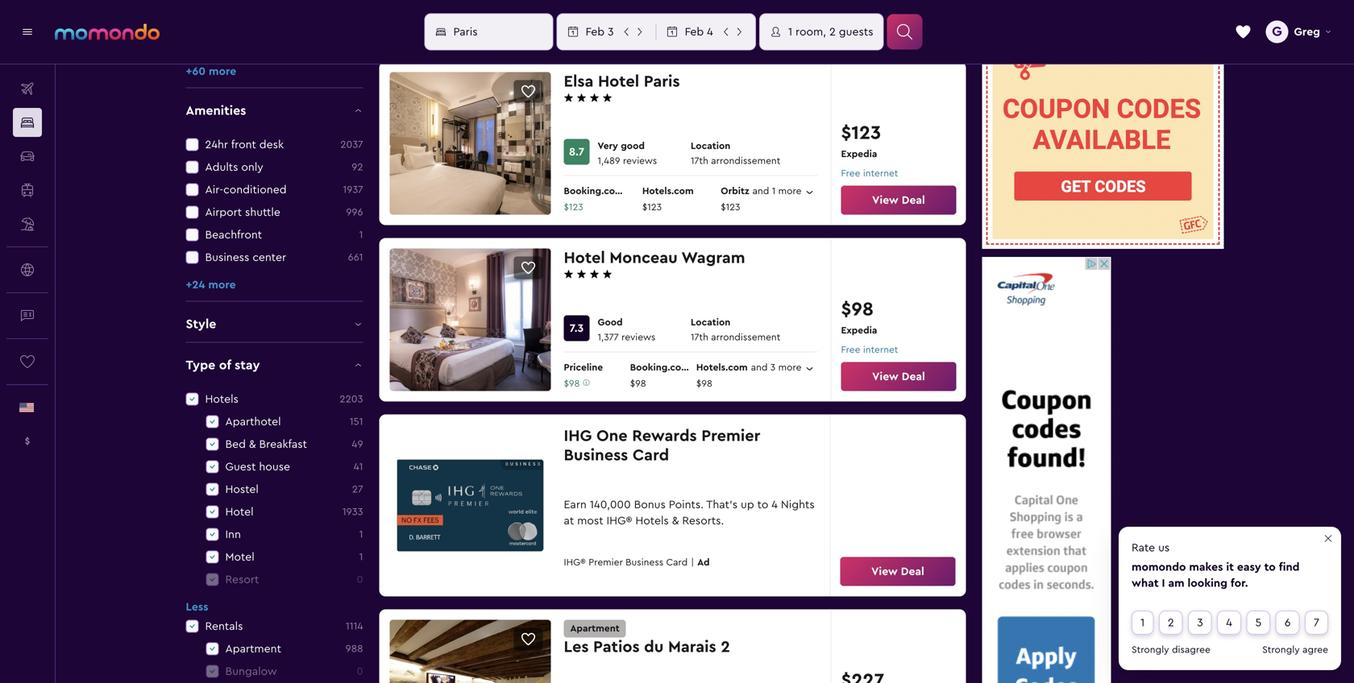Task type: describe. For each thing, give the bounding box(es) containing it.
looking
[[1188, 578, 1228, 590]]

points.
[[669, 500, 704, 511]]

2203 button
[[340, 392, 363, 407]]

+24 more
[[186, 279, 236, 291]]

0 vertical spatial and
[[753, 10, 770, 20]]

4 inside dialog
[[1227, 618, 1233, 629]]

hotel monceau wagram image
[[390, 249, 551, 392]]

submit feedback about our site image
[[13, 302, 42, 331]]

free internet for $123
[[842, 169, 899, 179]]

paris inside paris button
[[454, 26, 478, 38]]

apartment button
[[564, 621, 626, 638]]

stay
[[235, 359, 260, 372]]

+60 more button
[[186, 55, 363, 79]]

that's
[[707, 500, 738, 511]]

les patios du marais 2 link
[[564, 638, 818, 658]]

996
[[346, 207, 363, 218]]

view deal for $98
[[873, 371, 926, 383]]

$123 inside hotels.com $123
[[643, 203, 662, 213]]

resort
[[225, 574, 259, 586]]

& inside type of stay region
[[249, 439, 256, 450]]

marais
[[669, 640, 717, 656]]

4 button
[[1218, 611, 1242, 644]]

booking.com for $123
[[564, 187, 624, 196]]

140,000
[[590, 500, 631, 511]]

feb for feb 3
[[586, 26, 605, 38]]

location 17th arrondissement for $98
[[691, 318, 781, 343]]

3 button
[[1189, 611, 1213, 644]]

wagram
[[682, 250, 746, 267]]

ihg® premier business card | ad view deal
[[564, 558, 925, 578]]

41 button
[[354, 460, 363, 474]]

1,377
[[598, 333, 619, 343]]

and for $98
[[751, 363, 768, 373]]

reviews inside good 1,377 reviews
[[622, 333, 656, 343]]

1 view deal from the top
[[873, 18, 926, 29]]

elsa hotel paris
[[564, 74, 680, 90]]

expedia for $123
[[842, 150, 878, 159]]

$123 inside booking.com $123
[[564, 203, 584, 213]]

it
[[1227, 562, 1235, 573]]

strongly disagree
[[1132, 646, 1211, 656]]

elsa hotel paris image
[[390, 72, 551, 215]]

orbitz and 1 more
[[721, 187, 802, 196]]

location for $123
[[691, 142, 731, 151]]

adults
[[205, 162, 238, 173]]

1,489
[[598, 156, 621, 166]]

air-conditioned
[[205, 184, 287, 195]]

$98 inside $98 expedia
[[842, 300, 874, 319]]

greg
[[1295, 26, 1321, 38]]

$98 inside booking.com $98
[[630, 379, 647, 389]]

1 room, 2 guests
[[789, 26, 874, 38]]

and for $123
[[753, 187, 770, 196]]

2037 button
[[341, 137, 363, 152]]

2203
[[340, 394, 363, 405]]

room,
[[796, 26, 827, 38]]

996 button
[[346, 205, 363, 220]]

more inside "+24 more" button
[[208, 279, 236, 291]]

paris button
[[425, 13, 554, 50]]

$
[[25, 437, 30, 447]]

1937
[[343, 185, 363, 195]]

reviews inside very good 1,489 reviews
[[623, 156, 657, 166]]

center
[[253, 252, 286, 263]]

49 button
[[352, 437, 363, 452]]

hotels.com for $214
[[564, 10, 616, 20]]

more for hotels.com
[[779, 10, 802, 20]]

|
[[691, 558, 695, 568]]

feb 4 button
[[657, 14, 756, 50]]

business inside amenities region
[[205, 252, 250, 263]]

style button
[[186, 315, 363, 334]]

priceline
[[564, 363, 603, 373]]

of
[[219, 359, 231, 372]]

151 button
[[350, 415, 363, 429]]

type of stay button
[[186, 356, 363, 375]]

free internet for $98
[[842, 346, 899, 355]]

& inside earn 140,000 bonus points. that's up to 4 nights at most ihg® hotels & resorts.
[[672, 516, 679, 527]]

1 inside button
[[789, 26, 793, 38]]

3 inside dialog
[[1198, 618, 1204, 629]]

i
[[1163, 578, 1166, 590]]

1 button for inn
[[359, 528, 363, 542]]

0 horizontal spatial 3
[[608, 26, 614, 38]]

2 inside 2 button
[[1168, 618, 1175, 629]]

2 advertisement element from the top
[[983, 257, 1112, 684]]

hostel
[[225, 484, 259, 495]]

27
[[352, 485, 363, 495]]

+60 more
[[186, 66, 237, 77]]

ihg
[[564, 429, 592, 445]]

24hr front desk
[[205, 139, 284, 150]]

navigation menu image
[[19, 24, 35, 40]]

2 button
[[1160, 611, 1184, 644]]

desk
[[260, 139, 284, 150]]

very good 1,489 reviews
[[598, 142, 657, 166]]

us
[[1159, 543, 1170, 554]]

orbitz for orbitz $196
[[632, 10, 660, 20]]

rate
[[1132, 543, 1156, 554]]

$123 expedia
[[842, 123, 882, 159]]

amenities region
[[183, 88, 363, 302]]

rentals switch for aparthotel
[[186, 388, 363, 411]]

front
[[231, 139, 256, 150]]

monceau
[[610, 250, 678, 267]]

7 button
[[1306, 611, 1329, 644]]

to for up
[[758, 500, 769, 511]]

what
[[1132, 578, 1159, 590]]

feb for feb 4
[[685, 26, 704, 38]]

beachfront
[[205, 229, 262, 241]]

for.
[[1231, 578, 1249, 590]]

$ button
[[6, 426, 48, 458]]

nights
[[781, 500, 815, 511]]

661
[[348, 252, 363, 263]]

more for priceline
[[779, 363, 802, 373]]

paris inside the elsa hotel paris link
[[644, 74, 680, 90]]

more for booking.com
[[779, 187, 802, 196]]

airport shuttle
[[205, 207, 280, 218]]

ad
[[698, 558, 710, 568]]

guests
[[839, 26, 874, 38]]

conditioned
[[223, 184, 287, 195]]

7.3
[[570, 323, 584, 334]]

booking.com for $98
[[630, 363, 690, 373]]

orbitz $196
[[632, 10, 660, 36]]

hotels.com $123
[[643, 187, 694, 213]]

rentals switch for apartment
[[186, 616, 363, 638]]

to for easy
[[1265, 562, 1276, 573]]

bungalow
[[225, 666, 277, 678]]

search for flights image
[[13, 74, 42, 103]]

0 vertical spatial 4
[[707, 26, 714, 38]]

1114
[[346, 622, 363, 632]]

go to explore image
[[13, 256, 42, 285]]

less
[[186, 602, 209, 613]]

1933
[[343, 507, 363, 518]]

rewards
[[632, 429, 697, 445]]

arrondissement for $123
[[712, 156, 781, 166]]



Task type: vqa. For each thing, say whether or not it's contained in the screenshot.


Task type: locate. For each thing, give the bounding box(es) containing it.
business down one
[[564, 448, 628, 464]]

ihg® down 140,000
[[607, 516, 633, 527]]

2 vertical spatial 4
[[1227, 618, 1233, 629]]

elsa hotel paris link
[[564, 72, 818, 92]]

type
[[186, 359, 216, 372]]

0 horizontal spatial &
[[249, 439, 256, 450]]

0 vertical spatial hotels.com
[[564, 10, 616, 20]]

0 vertical spatial hotels
[[205, 394, 239, 405]]

27 button
[[352, 483, 363, 497]]

1 vertical spatial paris
[[644, 74, 680, 90]]

hotel inside type of stay region
[[225, 507, 254, 518]]

premier right 'rewards'
[[702, 429, 761, 445]]

feb right $214
[[586, 26, 605, 38]]

0 vertical spatial 2
[[830, 26, 836, 38]]

+60
[[186, 66, 206, 77]]

expedia for $98
[[842, 326, 878, 336]]

1 vertical spatial orbitz
[[721, 187, 750, 196]]

orbitz
[[632, 10, 660, 20], [721, 187, 750, 196]]

bed
[[225, 439, 246, 450]]

17th up hotels.com $123
[[691, 156, 709, 166]]

to right up
[[758, 500, 769, 511]]

ihg® premier business card logo image
[[390, 425, 551, 587]]

orbitz right hotels.com $214
[[632, 10, 660, 20]]

$123 button
[[842, 121, 957, 145]]

expedia down $98 button
[[842, 326, 878, 336]]

1 vertical spatial location 17th arrondissement
[[691, 318, 781, 343]]

0 horizontal spatial $196
[[632, 26, 651, 36]]

type of stay region
[[186, 343, 363, 684]]

1 horizontal spatial 2
[[830, 26, 836, 38]]

hotel inside hotel monceau wagram link
[[564, 250, 605, 267]]

0 horizontal spatial paris
[[454, 26, 478, 38]]

internet for $123
[[864, 169, 899, 179]]

1 inside amenities region
[[359, 230, 363, 240]]

4 left 5
[[1227, 618, 1233, 629]]

8.7
[[569, 146, 585, 158]]

rentals switch containing rentals
[[186, 616, 363, 638]]

location up hotels.com and 3 more
[[691, 318, 731, 328]]

2 vertical spatial business
[[626, 558, 664, 568]]

more inside +60 more button
[[209, 66, 237, 77]]

661 button
[[348, 250, 363, 265]]

1 vertical spatial free
[[842, 346, 861, 355]]

hotel for hotel
[[225, 507, 254, 518]]

search for packages image
[[13, 210, 42, 239]]

location 17th arrondissement up hotels.com and 3 more
[[691, 318, 781, 343]]

free for $123
[[842, 169, 861, 179]]

2 vertical spatial hotels.com
[[697, 363, 748, 373]]

rentals switch containing hotels
[[186, 388, 363, 411]]

location for $98
[[691, 318, 731, 328]]

reviews down good
[[623, 156, 657, 166]]

card inside ihg one rewards premier business card
[[633, 448, 670, 464]]

0 vertical spatial location 17th arrondissement
[[691, 142, 781, 166]]

988
[[346, 644, 363, 655]]

united states (english) image
[[19, 403, 34, 413]]

151
[[350, 417, 363, 427]]

1 vertical spatial advertisement element
[[983, 257, 1112, 684]]

hotels.com for $123
[[643, 187, 694, 196]]

0 horizontal spatial hotels.com
[[564, 10, 616, 20]]

1 horizontal spatial 4
[[772, 500, 778, 511]]

1 vertical spatial hotels
[[636, 516, 669, 527]]

0 vertical spatial card
[[633, 448, 670, 464]]

49
[[352, 439, 363, 450]]

type of stay
[[186, 359, 260, 372]]

easy
[[1238, 562, 1262, 573]]

hotel left monceau at top
[[564, 250, 605, 267]]

hotels down type of stay
[[205, 394, 239, 405]]

0 horizontal spatial strongly
[[1132, 646, 1170, 656]]

booking.com down good 1,377 reviews
[[630, 363, 690, 373]]

ihg®
[[607, 516, 633, 527], [564, 558, 586, 568]]

0 vertical spatial premier
[[702, 429, 761, 445]]

0 vertical spatial booking.com
[[564, 187, 624, 196]]

premier inside ihg one rewards premier business card
[[702, 429, 761, 445]]

rate us momondo makes it easy to find what i am looking for.
[[1132, 543, 1300, 590]]

1 vertical spatial and
[[753, 187, 770, 196]]

1 internet from the top
[[864, 169, 899, 179]]

travelocity
[[699, 10, 750, 20]]

4 inside earn 140,000 bonus points. that's up to 4 nights at most ihg® hotels & resorts.
[[772, 500, 778, 511]]

1 vertical spatial 3
[[771, 363, 776, 373]]

free down $98 expedia
[[842, 346, 861, 355]]

card down 'rewards'
[[633, 448, 670, 464]]

1 horizontal spatial apartment
[[571, 625, 620, 634]]

internet down $123 expedia
[[864, 169, 899, 179]]

2 arrondissement from the top
[[712, 333, 781, 343]]

2 rentals switch from the top
[[186, 616, 363, 638]]

0 vertical spatial expedia
[[842, 150, 878, 159]]

988 button
[[346, 642, 363, 657]]

arrondissement
[[712, 156, 781, 166], [712, 333, 781, 343]]

0 horizontal spatial ihg®
[[564, 558, 586, 568]]

arrondissement up orbitz and 1 more
[[712, 156, 781, 166]]

feb 3
[[586, 26, 614, 38]]

1 vertical spatial internet
[[864, 346, 899, 355]]

g
[[1273, 25, 1283, 39]]

expedia inside $123 expedia
[[842, 150, 878, 159]]

2 expedia from the top
[[842, 326, 878, 336]]

hotel down hostel
[[225, 507, 254, 518]]

ihg® inside earn 140,000 bonus points. that's up to 4 nights at most ihg® hotels & resorts.
[[607, 516, 633, 527]]

5 button
[[1247, 611, 1271, 644]]

$196
[[632, 26, 651, 36], [699, 26, 719, 36]]

1 horizontal spatial hotels.com
[[643, 187, 694, 196]]

2 horizontal spatial 2
[[1168, 618, 1175, 629]]

and
[[753, 10, 770, 20], [753, 187, 770, 196], [751, 363, 768, 373]]

business center
[[205, 252, 286, 263]]

1 horizontal spatial booking.com
[[630, 363, 690, 373]]

ad button
[[695, 556, 710, 571]]

style
[[186, 318, 216, 331]]

2 strongly from the left
[[1263, 646, 1301, 656]]

to inside rate us momondo makes it easy to find what i am looking for.
[[1265, 562, 1276, 573]]

hotel right elsa
[[598, 74, 640, 90]]

house
[[259, 462, 290, 473]]

0 horizontal spatial 2
[[721, 640, 731, 656]]

2037
[[341, 139, 363, 150]]

0 vertical spatial business
[[205, 252, 250, 263]]

1 vertical spatial booking.com
[[630, 363, 690, 373]]

0 vertical spatial free internet
[[842, 169, 899, 179]]

location 17th arrondissement for $123
[[691, 142, 781, 166]]

2 horizontal spatial hotels.com
[[697, 363, 748, 373]]

0 vertical spatial ihg®
[[607, 516, 633, 527]]

good
[[621, 142, 645, 151]]

hotels inside type of stay region
[[205, 394, 239, 405]]

card inside ihg® premier business card | ad view deal
[[667, 558, 688, 568]]

hotels.com up the 'feb 3'
[[564, 10, 616, 20]]

free for $98
[[842, 346, 861, 355]]

0 vertical spatial paris
[[454, 26, 478, 38]]

17th
[[691, 156, 709, 166], [691, 333, 709, 343]]

shuttle
[[245, 207, 280, 218]]

strongly down 2 button
[[1132, 646, 1170, 656]]

2 inside 1 room, 2 guests button
[[830, 26, 836, 38]]

0 vertical spatial internet
[[864, 169, 899, 179]]

most
[[578, 516, 604, 527]]

2 free from the top
[[842, 346, 861, 355]]

apartment for apartment
[[225, 644, 281, 655]]

2 free internet from the top
[[842, 346, 899, 355]]

0 vertical spatial to
[[758, 500, 769, 511]]

1 vertical spatial 17th
[[691, 333, 709, 343]]

free internet down $123 expedia
[[842, 169, 899, 179]]

elsa
[[564, 74, 594, 90]]

1 vertical spatial apartment
[[225, 644, 281, 655]]

strongly agree
[[1263, 646, 1329, 656]]

1 location from the top
[[691, 142, 731, 151]]

free down $123 expedia
[[842, 169, 861, 179]]

4 left the nights on the right bottom of page
[[772, 500, 778, 511]]

agree
[[1303, 646, 1329, 656]]

premier down most
[[589, 558, 623, 568]]

5
[[1256, 618, 1262, 629]]

card left |
[[667, 558, 688, 568]]

travelocity and 1 more
[[699, 10, 802, 20]]

2 location from the top
[[691, 318, 731, 328]]

1 horizontal spatial $196
[[699, 26, 719, 36]]

0 vertical spatial advertisement element
[[983, 48, 1225, 249]]

apartment up bungalow
[[225, 644, 281, 655]]

2 vertical spatial hotel
[[225, 507, 254, 518]]

hotels down bonus
[[636, 516, 669, 527]]

0 horizontal spatial apartment
[[225, 644, 281, 655]]

1 expedia from the top
[[842, 150, 878, 159]]

hotel for hotel monceau wagram
[[564, 250, 605, 267]]

1 horizontal spatial ihg®
[[607, 516, 633, 527]]

strongly for strongly agree
[[1263, 646, 1301, 656]]

1
[[772, 10, 776, 20], [789, 26, 793, 38], [772, 187, 776, 196], [359, 230, 363, 240], [359, 530, 363, 540], [359, 552, 363, 563], [1141, 618, 1145, 629]]

breakfast
[[259, 439, 307, 450]]

0 horizontal spatial booking.com
[[564, 187, 624, 196]]

location down the elsa hotel paris link
[[691, 142, 731, 151]]

2 vertical spatial 2
[[721, 640, 731, 656]]

$98 expedia
[[842, 300, 878, 336]]

business inside ihg one rewards premier business card
[[564, 448, 628, 464]]

17th up hotels.com and 3 more
[[691, 333, 709, 343]]

0 vertical spatial arrondissement
[[712, 156, 781, 166]]

guest house
[[225, 462, 290, 473]]

0 vertical spatial &
[[249, 439, 256, 450]]

at
[[564, 516, 574, 527]]

1 vertical spatial to
[[1265, 562, 1276, 573]]

apartment for apartment les patios du marais 2
[[571, 625, 620, 634]]

patios
[[594, 640, 640, 656]]

bonus
[[634, 500, 666, 511]]

1 horizontal spatial paris
[[644, 74, 680, 90]]

location 17th arrondissement up orbitz and 1 more
[[691, 142, 781, 166]]

1 horizontal spatial strongly
[[1263, 646, 1301, 656]]

& right bed
[[249, 439, 256, 450]]

0 horizontal spatial 4
[[707, 26, 714, 38]]

1 vertical spatial &
[[672, 516, 679, 527]]

0 vertical spatial location
[[691, 142, 731, 151]]

1 strongly from the left
[[1132, 646, 1170, 656]]

ihg one rewards premier business card
[[564, 429, 761, 464]]

2 view deal from the top
[[873, 195, 926, 206]]

2 horizontal spatial 4
[[1227, 618, 1233, 629]]

view inside ihg® premier business card | ad view deal
[[872, 567, 898, 578]]

0 horizontal spatial to
[[758, 500, 769, 511]]

1 feb from the left
[[586, 26, 605, 38]]

feb 3 button
[[558, 14, 656, 50]]

to inside earn 140,000 bonus points. that's up to 4 nights at most ihg® hotels & resorts.
[[758, 500, 769, 511]]

1 horizontal spatial hotels
[[636, 516, 669, 527]]

0 vertical spatial rentals switch
[[186, 388, 363, 411]]

17th for $98
[[691, 333, 709, 343]]

0 vertical spatial 17th
[[691, 156, 709, 166]]

reviews right 1,377
[[622, 333, 656, 343]]

$196 down travelocity
[[699, 26, 719, 36]]

am
[[1169, 578, 1185, 590]]

2 right room,
[[830, 26, 836, 38]]

rentals switch
[[186, 388, 363, 411], [186, 616, 363, 638]]

apartment up les
[[571, 625, 620, 634]]

business down beachfront at left top
[[205, 252, 250, 263]]

1 button for motel
[[359, 550, 363, 565]]

hotels.com and 3 more
[[697, 363, 802, 373]]

2 $196 from the left
[[699, 26, 719, 36]]

hotels.com right booking.com $98
[[697, 363, 748, 373]]

1 vertical spatial 4
[[772, 500, 778, 511]]

earn 140,000 bonus points. that's up to 4 nights at most ihg® hotels & resorts.
[[564, 500, 815, 527]]

apartment inside type of stay region
[[225, 644, 281, 655]]

open trips drawer image
[[1236, 24, 1252, 40]]

1 arrondissement from the top
[[712, 156, 781, 166]]

0 vertical spatial 3
[[608, 26, 614, 38]]

2 right marais
[[721, 640, 731, 656]]

search for hotels image
[[13, 108, 42, 137]]

to left find at the bottom right of the page
[[1265, 562, 1276, 573]]

business left |
[[626, 558, 664, 568]]

$196 inside 'orbitz $196'
[[632, 26, 651, 36]]

1114 button
[[346, 620, 363, 634]]

arrondissement up hotels.com and 3 more
[[712, 333, 781, 343]]

1 vertical spatial view deal
[[873, 195, 926, 206]]

advertisement element
[[983, 48, 1225, 249], [983, 257, 1112, 684]]

2 internet from the top
[[864, 346, 899, 355]]

only
[[241, 162, 264, 173]]

view deal for $123
[[873, 195, 926, 206]]

2 location 17th arrondissement from the top
[[691, 318, 781, 343]]

2 horizontal spatial 3
[[1198, 618, 1204, 629]]

business inside ihg® premier business card | ad view deal
[[626, 558, 664, 568]]

hotels inside earn 140,000 bonus points. that's up to 4 nights at most ihg® hotels & resorts.
[[636, 516, 669, 527]]

strongly down 6 button
[[1263, 646, 1301, 656]]

0 vertical spatial hotel
[[598, 74, 640, 90]]

$196 right the 'feb 3'
[[632, 26, 651, 36]]

internet for $98
[[864, 346, 899, 355]]

1 vertical spatial expedia
[[842, 326, 878, 336]]

dialog
[[1119, 527, 1342, 671]]

1 horizontal spatial premier
[[702, 429, 761, 445]]

search for cars image
[[13, 142, 42, 171]]

makes
[[1190, 562, 1224, 573]]

rentals switch up aparthotel
[[186, 388, 363, 411]]

1 17th from the top
[[691, 156, 709, 166]]

0 vertical spatial reviews
[[623, 156, 657, 166]]

3 view deal from the top
[[873, 371, 926, 383]]

1 vertical spatial rentals switch
[[186, 616, 363, 638]]

one
[[597, 429, 628, 445]]

1 free internet from the top
[[842, 169, 899, 179]]

1 vertical spatial hotels.com
[[643, 187, 694, 196]]

card
[[633, 448, 670, 464], [667, 558, 688, 568]]

inn
[[225, 529, 241, 541]]

1 rentals switch from the top
[[186, 388, 363, 411]]

arrondissement for $98
[[712, 333, 781, 343]]

17th for $123
[[691, 156, 709, 166]]

hotel monceau wagram
[[564, 250, 746, 267]]

2 feb from the left
[[685, 26, 704, 38]]

good
[[598, 318, 623, 328]]

2 vertical spatial view deal
[[873, 371, 926, 383]]

92
[[352, 162, 363, 172]]

1 vertical spatial free internet
[[842, 346, 899, 355]]

feb
[[586, 26, 605, 38], [685, 26, 704, 38]]

2 vertical spatial and
[[751, 363, 768, 373]]

ihg® down at
[[564, 558, 586, 568]]

business
[[205, 252, 250, 263], [564, 448, 628, 464], [626, 558, 664, 568]]

apartment inside the apartment les patios du marais 2
[[571, 625, 620, 634]]

2 inside the apartment les patios du marais 2
[[721, 640, 731, 656]]

hotel inside the elsa hotel paris link
[[598, 74, 640, 90]]

trips image
[[13, 348, 42, 377]]

1 vertical spatial location
[[691, 318, 731, 328]]

0 vertical spatial free
[[842, 169, 861, 179]]

resorts.
[[683, 516, 724, 527]]

0 horizontal spatial feb
[[586, 26, 605, 38]]

0 horizontal spatial hotels
[[205, 394, 239, 405]]

up
[[741, 500, 755, 511]]

1 horizontal spatial &
[[672, 516, 679, 527]]

internet down $98 expedia
[[864, 346, 899, 355]]

search for trains image
[[13, 176, 42, 205]]

1 vertical spatial reviews
[[622, 333, 656, 343]]

expedia down $123 'button' on the right top
[[842, 150, 878, 159]]

1 vertical spatial 2
[[1168, 618, 1175, 629]]

ihg® inside ihg® premier business card | ad view deal
[[564, 558, 586, 568]]

hotels.com for and
[[697, 363, 748, 373]]

0 horizontal spatial premier
[[589, 558, 623, 568]]

1 horizontal spatial 3
[[771, 363, 776, 373]]

1 location 17th arrondissement from the top
[[691, 142, 781, 166]]

1 horizontal spatial to
[[1265, 562, 1276, 573]]

2 vertical spatial 3
[[1198, 618, 1204, 629]]

1 vertical spatial card
[[667, 558, 688, 568]]

1 advertisement element from the top
[[983, 48, 1225, 249]]

6 button
[[1276, 611, 1300, 644]]

1 button for beachfront
[[359, 228, 363, 242]]

24hr
[[205, 139, 228, 150]]

view deal
[[873, 18, 926, 29], [873, 195, 926, 206], [873, 371, 926, 383]]

feb down travelocity
[[685, 26, 704, 38]]

1 free from the top
[[842, 169, 861, 179]]

1 $196 from the left
[[632, 26, 651, 36]]

strongly for strongly disagree
[[1132, 646, 1170, 656]]

92 button
[[352, 160, 363, 174]]

more
[[779, 10, 802, 20], [209, 66, 237, 77], [779, 187, 802, 196], [208, 279, 236, 291], [779, 363, 802, 373]]

1 vertical spatial hotel
[[564, 250, 605, 267]]

0 vertical spatial apartment
[[571, 625, 620, 634]]

1 vertical spatial premier
[[589, 558, 623, 568]]

strongly
[[1132, 646, 1170, 656], [1263, 646, 1301, 656]]

4 down travelocity
[[707, 26, 714, 38]]

free internet down $98 expedia
[[842, 346, 899, 355]]

orbitz for orbitz and 1 more
[[721, 187, 750, 196]]

hotels.com down very good 1,489 reviews
[[643, 187, 694, 196]]

2
[[830, 26, 836, 38], [1168, 618, 1175, 629], [721, 640, 731, 656]]

deal inside ihg® premier business card | ad view deal
[[901, 567, 925, 578]]

premier inside ihg® premier business card | ad view deal
[[589, 558, 623, 568]]

1 horizontal spatial feb
[[685, 26, 704, 38]]

orbitz right hotels.com $123
[[721, 187, 750, 196]]

& down points.
[[672, 516, 679, 527]]

dialog containing rate us
[[1119, 527, 1342, 671]]

1 vertical spatial arrondissement
[[712, 333, 781, 343]]

free internet
[[842, 169, 899, 179], [842, 346, 899, 355]]

booking.com down 1,489
[[564, 187, 624, 196]]

1 vertical spatial ihg®
[[564, 558, 586, 568]]

booking.com $98
[[630, 363, 690, 389]]

$214
[[564, 26, 584, 36]]

hotel monceau wagram link
[[564, 249, 818, 268]]

2 17th from the top
[[691, 333, 709, 343]]

1933 button
[[343, 505, 363, 520]]

0 vertical spatial view deal
[[873, 18, 926, 29]]

rentals switch up bungalow
[[186, 616, 363, 638]]

2 up strongly disagree
[[1168, 618, 1175, 629]]

1 vertical spatial business
[[564, 448, 628, 464]]

1 horizontal spatial orbitz
[[721, 187, 750, 196]]



